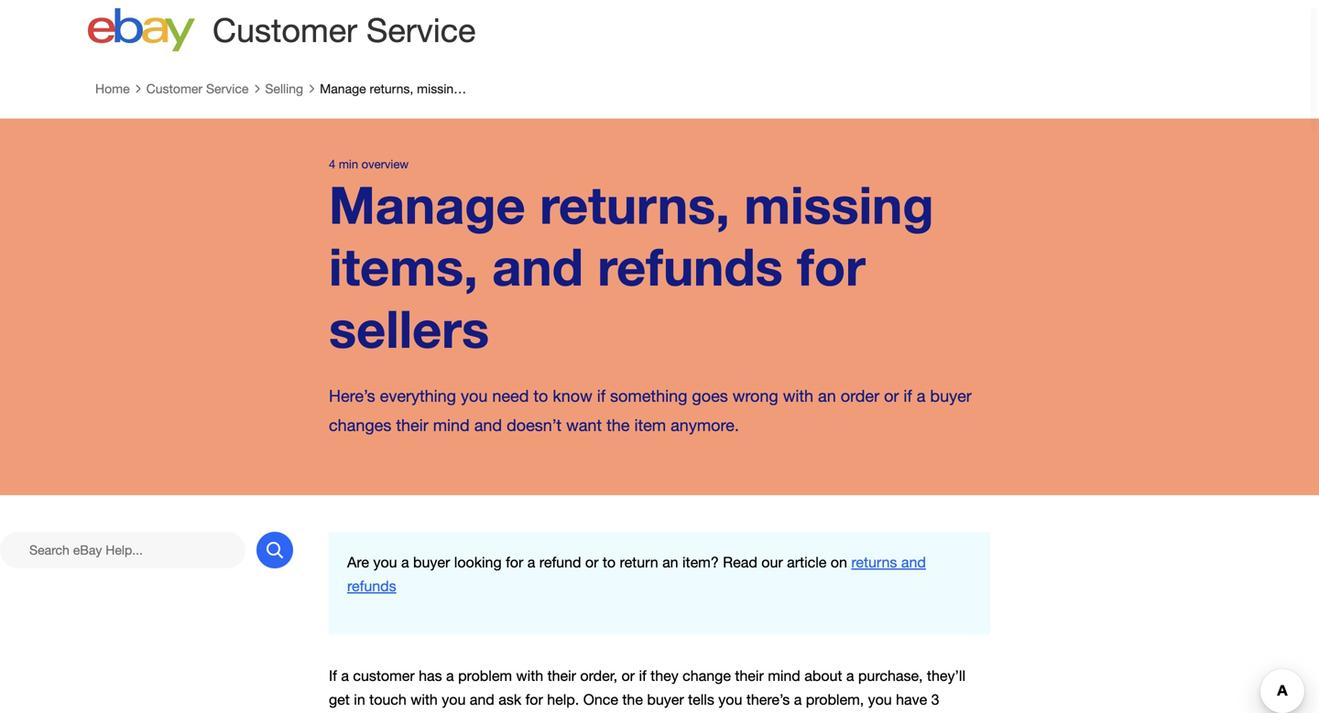 Task type: describe. For each thing, give the bounding box(es) containing it.
anymore.
[[671, 416, 739, 435]]

you inside here's everything you need to know if something goes wrong with an order or if a buyer changes their mind and doesn't want the item anymore.
[[461, 387, 488, 406]]

0 horizontal spatial buyer
[[413, 554, 450, 571]]

Search eBay Help... text field
[[0, 532, 245, 569]]

get
[[329, 692, 350, 709]]

a right are
[[401, 554, 409, 571]]

know
[[553, 387, 592, 406]]

if
[[329, 668, 337, 685]]

returns,
[[540, 174, 730, 235]]

customer
[[353, 668, 415, 685]]

with inside here's everything you need to know if something goes wrong with an order or if a buyer changes their mind and doesn't want the item anymore.
[[783, 387, 813, 406]]

a inside here's everything you need to know if something goes wrong with an order or if a buyer changes their mind and doesn't want the item anymore.
[[917, 387, 926, 406]]

about
[[804, 668, 842, 685]]

need
[[492, 387, 529, 406]]

here's
[[329, 387, 375, 406]]

a right the if
[[341, 668, 349, 685]]

wrong
[[733, 387, 778, 406]]

article
[[787, 554, 827, 571]]

touch
[[369, 692, 406, 709]]

are you a buyer looking for a refund or to return an item? read our article on
[[347, 554, 851, 571]]

a right the has
[[446, 668, 454, 685]]

selling
[[265, 81, 303, 96]]

the inside here's everything you need to know if something goes wrong with an order or if a buyer changes their mind and doesn't want the item anymore.
[[606, 416, 630, 435]]

you right tells
[[718, 692, 742, 709]]

home link
[[95, 81, 130, 97]]

1 horizontal spatial their
[[547, 668, 576, 685]]

to inside here's everything you need to know if something goes wrong with an order or if a buyer changes their mind and doesn't want the item anymore.
[[533, 387, 548, 406]]

our
[[761, 554, 783, 571]]

buyer inside here's everything you need to know if something goes wrong with an order or if a buyer changes their mind and doesn't want the item anymore.
[[930, 387, 972, 406]]

customer inside customer service link
[[146, 81, 202, 96]]

customer service inside 'manage returns, missing items, and refunds for sellers' "main content"
[[146, 81, 249, 96]]

ask
[[499, 692, 521, 709]]

problem,
[[806, 692, 864, 709]]

refunds inside the returns and refunds
[[347, 578, 396, 595]]

if a customer has a problem with their order, or if they change their mind about a purchase, they'll get in touch with you and ask for help. once the buyer tells you there's a problem, you have 
[[329, 668, 965, 714]]

in
[[354, 692, 365, 709]]

returns
[[851, 554, 897, 571]]

1 horizontal spatial service
[[366, 11, 476, 49]]

mind inside here's everything you need to know if something goes wrong with an order or if a buyer changes their mind and doesn't want the item anymore.
[[433, 416, 470, 435]]

manage returns, missing items, and refunds for sellers main content
[[0, 72, 1319, 714]]

and inside here's everything you need to know if something goes wrong with an order or if a buyer changes their mind and doesn't want the item anymore.
[[474, 416, 502, 435]]

home
[[95, 81, 130, 96]]

and inside if a customer has a problem with their order, or if they change their mind about a purchase, they'll get in touch with you and ask for help. once the buyer tells you there's a problem, you have
[[470, 692, 494, 709]]

if inside if a customer has a problem with their order, or if they change their mind about a purchase, they'll get in touch with you and ask for help. once the buyer tells you there's a problem, you have
[[639, 668, 646, 685]]

and inside 4 min overview manage returns, missing items, and refunds for sellers
[[492, 236, 583, 297]]

their inside here's everything you need to know if something goes wrong with an order or if a buyer changes their mind and doesn't want the item anymore.
[[396, 416, 428, 435]]

service inside customer service link
[[206, 81, 249, 96]]

or
[[621, 668, 635, 685]]

min
[[339, 157, 358, 171]]

here's everything you need to know if something goes wrong with an order or if a buyer changes their mind and doesn't want the item anymore.
[[329, 387, 972, 435]]

for inside if a customer has a problem with their order, or if they change their mind about a purchase, they'll get in touch with you and ask for help. once the buyer tells you there's a problem, you have
[[525, 692, 543, 709]]

there's
[[746, 692, 790, 709]]

manage
[[329, 174, 525, 235]]

0 vertical spatial customer service
[[213, 11, 476, 49]]

want
[[566, 416, 602, 435]]

once
[[583, 692, 618, 709]]



Task type: locate. For each thing, give the bounding box(es) containing it.
customer service right home
[[146, 81, 249, 96]]

0 horizontal spatial service
[[206, 81, 249, 96]]

for inside 4 min overview manage returns, missing items, and refunds for sellers
[[797, 236, 865, 297]]

you right are
[[373, 554, 397, 571]]

order or
[[841, 387, 899, 406]]

0 vertical spatial buyer
[[930, 387, 972, 406]]

something
[[610, 387, 687, 406]]

0 horizontal spatial if
[[597, 387, 606, 406]]

1 vertical spatial for
[[506, 554, 523, 571]]

refund or
[[539, 554, 599, 571]]

customer right home
[[146, 81, 202, 96]]

1 vertical spatial customer
[[146, 81, 202, 96]]

if
[[597, 387, 606, 406], [904, 387, 912, 406], [639, 668, 646, 685]]

the
[[606, 416, 630, 435], [622, 692, 643, 709]]

item?
[[682, 554, 719, 571]]

with
[[783, 387, 813, 406], [516, 668, 543, 685], [411, 692, 438, 709]]

if right order or
[[904, 387, 912, 406]]

sellers
[[329, 298, 489, 359]]

refunds inside 4 min overview manage returns, missing items, and refunds for sellers
[[598, 236, 783, 297]]

2 vertical spatial buyer
[[647, 692, 684, 709]]

tells
[[688, 692, 714, 709]]

buyer
[[930, 387, 972, 406], [413, 554, 450, 571], [647, 692, 684, 709]]

to left return an
[[603, 554, 616, 571]]

they'll
[[927, 668, 965, 685]]

mind down the everything
[[433, 416, 470, 435]]

a
[[917, 387, 926, 406], [401, 554, 409, 571], [527, 554, 535, 571], [341, 668, 349, 685], [446, 668, 454, 685], [846, 668, 854, 685], [794, 692, 802, 709]]

purchase,
[[858, 668, 923, 685]]

1 horizontal spatial for
[[525, 692, 543, 709]]

overview
[[362, 157, 409, 171]]

read
[[723, 554, 757, 571]]

service
[[366, 11, 476, 49], [206, 81, 249, 96]]

1 vertical spatial mind
[[768, 668, 800, 685]]

1 horizontal spatial mind
[[768, 668, 800, 685]]

1 horizontal spatial if
[[639, 668, 646, 685]]

1 vertical spatial to
[[603, 554, 616, 571]]

with up ask
[[516, 668, 543, 685]]

the down or
[[622, 692, 643, 709]]

buyer down they
[[647, 692, 684, 709]]

0 horizontal spatial to
[[533, 387, 548, 406]]

mind inside if a customer has a problem with their order, or if they change their mind about a purchase, they'll get in touch with you and ask for help. once the buyer tells you there's a problem, you have
[[768, 668, 800, 685]]

with left an
[[783, 387, 813, 406]]

customer service
[[213, 11, 476, 49], [146, 81, 249, 96]]

for right looking
[[506, 554, 523, 571]]

an
[[818, 387, 836, 406]]

they
[[651, 668, 678, 685]]

refunds down are
[[347, 578, 396, 595]]

everything
[[380, 387, 456, 406]]

looking
[[454, 554, 502, 571]]

0 vertical spatial service
[[366, 11, 476, 49]]

2 horizontal spatial with
[[783, 387, 813, 406]]

customer service link
[[146, 81, 249, 97]]

the left item
[[606, 416, 630, 435]]

2 horizontal spatial their
[[735, 668, 764, 685]]

buyer right order or
[[930, 387, 972, 406]]

help.
[[547, 692, 579, 709]]

a right about
[[846, 668, 854, 685]]

4
[[329, 157, 335, 171]]

1 vertical spatial buyer
[[413, 554, 450, 571]]

refunds
[[598, 236, 783, 297], [347, 578, 396, 595]]

1 vertical spatial refunds
[[347, 578, 396, 595]]

to
[[533, 387, 548, 406], [603, 554, 616, 571]]

2 horizontal spatial buyer
[[930, 387, 972, 406]]

are
[[347, 554, 369, 571]]

to up 'doesn't' on the left bottom of the page
[[533, 387, 548, 406]]

customer
[[213, 11, 357, 49], [146, 81, 202, 96]]

0 vertical spatial mind
[[433, 416, 470, 435]]

the inside if a customer has a problem with their order, or if they change their mind about a purchase, they'll get in touch with you and ask for help. once the buyer tells you there's a problem, you have
[[622, 692, 643, 709]]

2 horizontal spatial if
[[904, 387, 912, 406]]

change
[[683, 668, 731, 685]]

0 vertical spatial to
[[533, 387, 548, 406]]

2 horizontal spatial for
[[797, 236, 865, 297]]

returns and refunds link
[[347, 554, 926, 595]]

missing
[[744, 174, 934, 235]]

1 vertical spatial service
[[206, 81, 249, 96]]

0 vertical spatial with
[[783, 387, 813, 406]]

0 vertical spatial refunds
[[598, 236, 783, 297]]

mind up there's
[[768, 668, 800, 685]]

returns and refunds
[[347, 554, 926, 595]]

you down the has
[[442, 692, 466, 709]]

1 vertical spatial the
[[622, 692, 643, 709]]

0 vertical spatial for
[[797, 236, 865, 297]]

their up help.
[[547, 668, 576, 685]]

has
[[419, 668, 442, 685]]

1 horizontal spatial buyer
[[647, 692, 684, 709]]

item
[[634, 416, 666, 435]]

0 horizontal spatial for
[[506, 554, 523, 571]]

return an
[[620, 554, 678, 571]]

if right or
[[639, 668, 646, 685]]

1 horizontal spatial customer
[[213, 11, 357, 49]]

and inside the returns and refunds
[[901, 554, 926, 571]]

refunds down returns,
[[598, 236, 783, 297]]

a right order or
[[917, 387, 926, 406]]

0 horizontal spatial refunds
[[347, 578, 396, 595]]

items,
[[329, 236, 478, 297]]

their down the everything
[[396, 416, 428, 435]]

you
[[461, 387, 488, 406], [373, 554, 397, 571], [442, 692, 466, 709], [718, 692, 742, 709]]

customer service up selling
[[213, 11, 476, 49]]

a right there's
[[794, 692, 802, 709]]

2 vertical spatial with
[[411, 692, 438, 709]]

their
[[396, 416, 428, 435], [547, 668, 576, 685], [735, 668, 764, 685]]

0 horizontal spatial customer
[[146, 81, 202, 96]]

problem
[[458, 668, 512, 685]]

1 vertical spatial with
[[516, 668, 543, 685]]

on
[[831, 554, 847, 571]]

1 horizontal spatial refunds
[[598, 236, 783, 297]]

0 horizontal spatial their
[[396, 416, 428, 435]]

for
[[797, 236, 865, 297], [506, 554, 523, 571], [525, 692, 543, 709]]

mind
[[433, 416, 470, 435], [768, 668, 800, 685]]

their up there's
[[735, 668, 764, 685]]

0 vertical spatial customer
[[213, 11, 357, 49]]

changes
[[329, 416, 391, 435]]

0 horizontal spatial with
[[411, 692, 438, 709]]

1 horizontal spatial to
[[603, 554, 616, 571]]

1 vertical spatial customer service
[[146, 81, 249, 96]]

for right ask
[[525, 692, 543, 709]]

2 vertical spatial for
[[525, 692, 543, 709]]

with down the has
[[411, 692, 438, 709]]

0 vertical spatial the
[[606, 416, 630, 435]]

if right know
[[597, 387, 606, 406]]

0 horizontal spatial mind
[[433, 416, 470, 435]]

goes
[[692, 387, 728, 406]]

for down the missing
[[797, 236, 865, 297]]

customer up selling
[[213, 11, 357, 49]]

4 min overview manage returns, missing items, and refunds for sellers
[[329, 157, 934, 359]]

1 horizontal spatial with
[[516, 668, 543, 685]]

buyer left looking
[[413, 554, 450, 571]]

you left the need
[[461, 387, 488, 406]]

and
[[492, 236, 583, 297], [474, 416, 502, 435], [901, 554, 926, 571], [470, 692, 494, 709]]

selling link
[[265, 81, 303, 97]]

doesn't
[[507, 416, 562, 435]]

order,
[[580, 668, 617, 685]]

buyer inside if a customer has a problem with their order, or if they change their mind about a purchase, they'll get in touch with you and ask for help. once the buyer tells you there's a problem, you have
[[647, 692, 684, 709]]

a left refund or
[[527, 554, 535, 571]]



Task type: vqa. For each thing, say whether or not it's contained in the screenshot.
their within Here's everything you need to know if something goes wrong with an order or if a buyer changes their mind and doesn't want the item anymore.
yes



